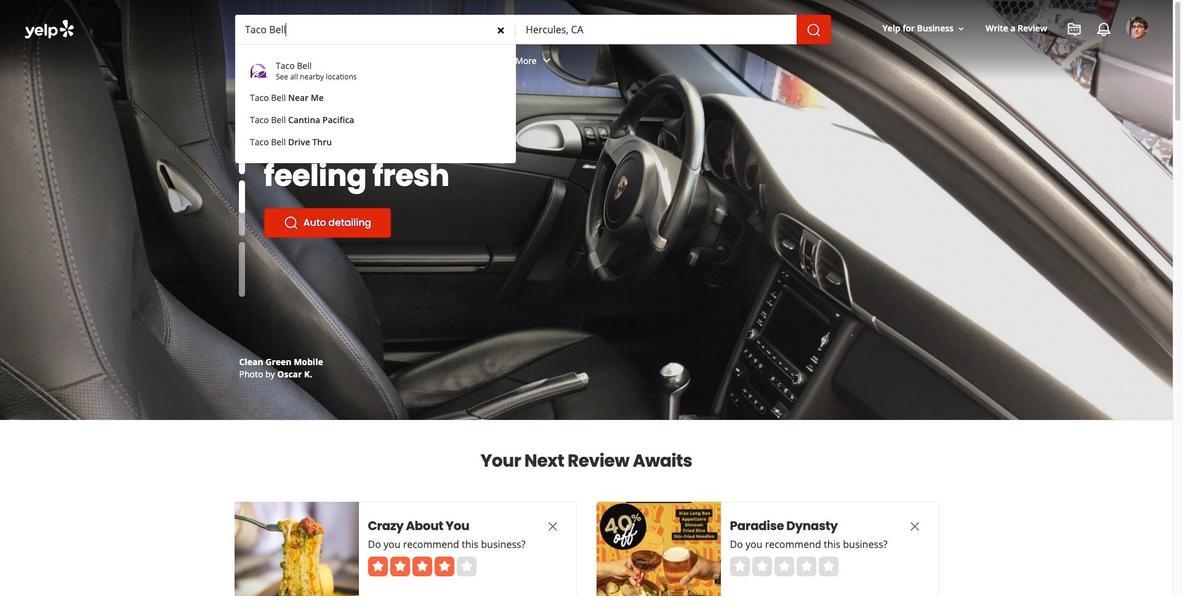 Task type: vqa. For each thing, say whether or not it's contained in the screenshot.
User actions element
yes



Task type: describe. For each thing, give the bounding box(es) containing it.
2 select slide image from the top
[[239, 159, 245, 214]]

photo of paradise dynasty image
[[596, 502, 721, 596]]

dismiss card image for the 'photo of paradise dynasty'
[[907, 519, 922, 534]]

things to do, nail salons, plumbers search field
[[235, 15, 516, 44]]

24 search v2 image
[[284, 216, 298, 230]]

24 chevron down v2 image
[[539, 53, 554, 68]]

1 select slide image from the top
[[239, 119, 245, 174]]

4 star rating image
[[368, 557, 476, 576]]

address, neighborhood, city, state or zip search field
[[516, 15, 797, 44]]



Task type: locate. For each thing, give the bounding box(es) containing it.
user actions element
[[873, 15, 1166, 91]]

search image
[[807, 23, 821, 37]]

1 horizontal spatial dismiss card image
[[907, 519, 922, 534]]

(no rating) image
[[730, 557, 838, 576]]

None field
[[235, 15, 516, 44], [516, 15, 797, 44], [235, 15, 516, 44]]

None radio
[[752, 557, 772, 576], [797, 557, 816, 576], [752, 557, 772, 576], [797, 557, 816, 576]]

None radio
[[730, 557, 750, 576], [774, 557, 794, 576], [819, 557, 838, 576], [730, 557, 750, 576], [774, 557, 794, 576], [819, 557, 838, 576]]

select slide image
[[239, 119, 245, 174], [239, 159, 245, 214]]

  text field
[[235, 15, 516, 44]]

0 horizontal spatial dismiss card image
[[545, 519, 560, 534]]

dismiss card image
[[545, 519, 560, 534], [907, 519, 922, 534]]

rating element
[[730, 557, 838, 576]]

None search field
[[0, 0, 1173, 163], [235, 15, 831, 44], [0, 0, 1173, 163], [235, 15, 831, 44]]

photo of crazy about you image
[[234, 502, 359, 596]]

2 dismiss card image from the left
[[907, 519, 922, 534]]

none field address, neighborhood, city, state or zip
[[516, 15, 797, 44]]

24 chevron down v2 image
[[294, 53, 309, 68]]

dismiss card image for photo of crazy about you
[[545, 519, 560, 534]]

16 chevron down v2 image
[[956, 24, 966, 34]]

notifications image
[[1097, 22, 1112, 37]]

1 dismiss card image from the left
[[545, 519, 560, 534]]

james p. image
[[1126, 17, 1148, 39]]

business categories element
[[233, 44, 1148, 80]]

projects image
[[1067, 22, 1082, 37]]



